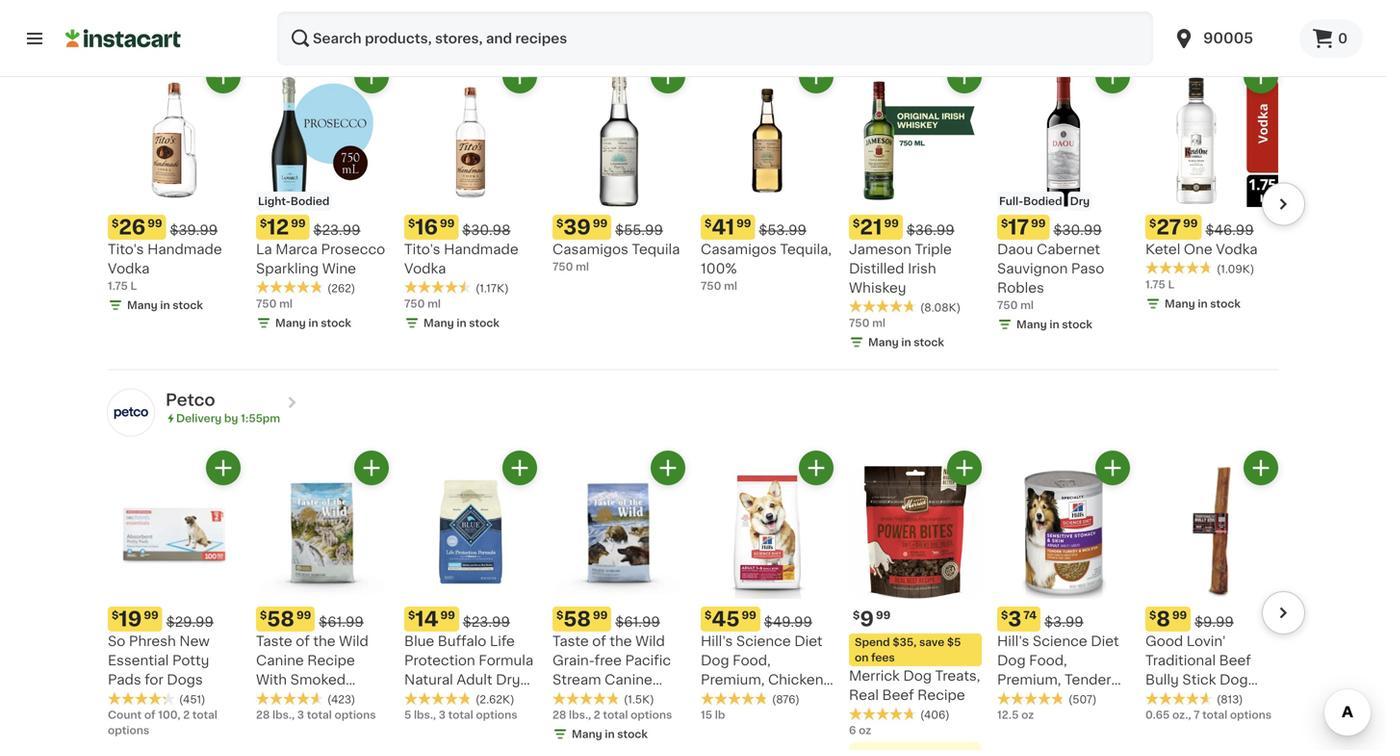 Task type: vqa. For each thing, say whether or not it's contained in the screenshot.
10
no



Task type: locate. For each thing, give the bounding box(es) containing it.
1 vertical spatial rice
[[480, 712, 510, 725]]

taste right new
[[256, 635, 292, 648]]

brown
[[433, 712, 476, 725]]

750 inside casamigos tequila, 100% 750 ml
[[701, 281, 722, 291]]

many for 12
[[275, 318, 306, 328]]

ml down 100%
[[724, 281, 738, 291]]

wild up (423)
[[339, 635, 369, 648]]

1 bodied from the left
[[291, 196, 330, 206]]

of inside $ 58 99 $61.99 taste of the wild grain-free pacific stream canine recipe with smoked salmon dog food
[[593, 635, 607, 648]]

90005
[[1204, 31, 1254, 45]]

canine inside $ 58 99 $61.99 taste of the wild canine recipe with smoked salmon ancient stream with ancient grain
[[256, 654, 304, 668]]

0 vertical spatial delivery
[[176, 7, 222, 18]]

0 horizontal spatial of
[[144, 710, 156, 721]]

2 total from the left
[[307, 710, 332, 721]]

& inside '$ 45 99 $49.99 hill's science diet dog food, premium, chicken & barley recipe, adult 1-6, small bites'
[[701, 693, 712, 706]]

& up sensitive at bottom right
[[1047, 693, 1057, 706]]

beef inside merrick dog treats, real beef recipe
[[883, 689, 915, 702]]

0 horizontal spatial vodka
[[108, 262, 150, 275]]

taste for $ 58 99 $61.99 taste of the wild canine recipe with smoked salmon ancient stream with ancient grain
[[256, 635, 292, 648]]

product group
[[108, 59, 241, 313], [256, 59, 389, 331], [404, 59, 537, 331], [553, 59, 686, 274], [701, 59, 834, 294], [849, 59, 982, 350], [998, 59, 1131, 332], [1146, 59, 1279, 311], [108, 451, 241, 738], [256, 451, 389, 750], [404, 451, 537, 725], [553, 451, 686, 745], [701, 451, 834, 745], [849, 451, 982, 750], [998, 451, 1131, 750], [1146, 451, 1279, 723]]

750 ml down $ 16 99 $30.98 tito's handmade vodka
[[404, 298, 441, 309]]

the up free
[[610, 635, 632, 648]]

dog inside $ 58 99 $61.99 taste of the wild grain-free pacific stream canine recipe with smoked salmon dog food
[[553, 731, 581, 745]]

total down (451)
[[192, 710, 218, 721]]

1 horizontal spatial stream
[[553, 673, 601, 687]]

dog inside hill's science diet dog food, premium, tender turkey & rice stew, sensitive stomach &
[[998, 654, 1026, 668]]

1 handmade from the left
[[147, 242, 222, 256]]

2 lbs., from the left
[[414, 710, 436, 721]]

1 $61.99 from the left
[[319, 616, 364, 629]]

$ inside the $ 21 99
[[853, 218, 860, 229]]

1 science from the left
[[737, 635, 791, 648]]

1 horizontal spatial the
[[610, 635, 632, 648]]

99 for $ 19 99
[[144, 610, 159, 621]]

1 vertical spatial ancient
[[256, 731, 308, 745]]

0 horizontal spatial diet
[[795, 635, 823, 648]]

vodka down 16
[[404, 262, 446, 275]]

$ for $ 17 99
[[1002, 218, 1009, 229]]

1 horizontal spatial $58.99 original price: $61.99 element
[[553, 607, 686, 632]]

product group containing 26
[[108, 59, 241, 313]]

smoked up food
[[553, 712, 608, 725]]

1 horizontal spatial l
[[1169, 279, 1175, 290]]

hill's down $ 3 74 on the bottom right of the page
[[998, 635, 1030, 648]]

rice up sensitive at bottom right
[[1061, 693, 1091, 706]]

available
[[206, 22, 254, 33]]

oz for 9
[[859, 725, 872, 736]]

1 wild from the left
[[339, 635, 369, 648]]

of up free
[[593, 635, 607, 648]]

dry down the formula
[[496, 673, 521, 687]]

options down (1.5k)
[[631, 710, 673, 721]]

options for 8
[[1231, 710, 1272, 721]]

99 inside "$ 8 99 $9.99 good lovin' traditional beef bully stick dog chews"
[[1173, 610, 1188, 621]]

2 1:55pm from the top
[[241, 413, 280, 424]]

0 horizontal spatial stream
[[256, 712, 305, 725]]

spend $35, save $5 on fees
[[855, 637, 962, 663]]

0 horizontal spatial premium,
[[701, 673, 765, 687]]

1 horizontal spatial of
[[296, 635, 310, 648]]

0 vertical spatial beef
[[1220, 654, 1252, 668]]

add image for 16
[[508, 64, 532, 88]]

dog up (813)
[[1220, 673, 1249, 687]]

0 vertical spatial chicken
[[769, 673, 824, 687]]

2 delivery from the top
[[176, 413, 222, 424]]

1 horizontal spatial handmade
[[444, 242, 519, 256]]

1 horizontal spatial vodka
[[404, 262, 446, 275]]

$ inside '$ 45 99 $49.99 hill's science diet dog food, premium, chicken & barley recipe, adult 1-6, small bites'
[[705, 610, 712, 621]]

the inside $ 58 99 $61.99 taste of the wild canine recipe with smoked salmon ancient stream with ancient grain
[[313, 635, 336, 648]]

beef down merrick
[[883, 689, 915, 702]]

$ down the full-
[[1002, 218, 1009, 229]]

$26.99 original price: $39.99 element
[[108, 215, 241, 240]]

$ 19 99
[[112, 609, 159, 630]]

$ for $ 26 99 $39.99 tito's handmade vodka 1.75 l
[[112, 218, 119, 229]]

1 vertical spatial stream
[[256, 712, 305, 725]]

1 the from the left
[[313, 635, 336, 648]]

1:55pm inside "delivery by 1:55pm pickup available"
[[241, 7, 280, 18]]

2 casamigos from the left
[[701, 242, 777, 256]]

$8.99 original price: $9.99 element
[[1146, 607, 1279, 632]]

$ 45 99 $49.99 hill's science diet dog food, premium, chicken & barley recipe, adult 1-6, small bites
[[701, 609, 824, 745]]

tito's inside $ 16 99 $30.98 tito's handmade vodka
[[404, 242, 441, 256]]

$ for $ 45 99 $49.99 hill's science diet dog food, premium, chicken & barley recipe, adult 1-6, small bites
[[705, 610, 712, 621]]

for
[[145, 673, 163, 687]]

stock down (262)
[[321, 318, 351, 328]]

smoked up (423)
[[291, 673, 346, 687]]

$ for $ 58 99 $61.99 taste of the wild grain-free pacific stream canine recipe with smoked salmon dog food
[[557, 610, 564, 621]]

stock for 16
[[469, 318, 500, 328]]

potty
[[172, 654, 209, 668]]

1 horizontal spatial adult
[[701, 712, 737, 725]]

1 casamigos from the left
[[553, 242, 629, 256]]

1 horizontal spatial wild
[[636, 635, 665, 648]]

dog up turkey
[[998, 654, 1026, 668]]

1.75
[[1146, 279, 1166, 290], [108, 281, 128, 291]]

adult up bites
[[701, 712, 737, 725]]

0 vertical spatial rice
[[1061, 693, 1091, 706]]

$ down light-
[[260, 218, 267, 229]]

$39.99
[[170, 223, 218, 237]]

$ inside "$ 8 99 $9.99 good lovin' traditional beef bully stick dog chews"
[[1150, 610, 1157, 621]]

0 horizontal spatial oz
[[859, 725, 872, 736]]

ml down sparkling
[[279, 298, 293, 309]]

$ inside the $ 12 99
[[260, 218, 267, 229]]

0 horizontal spatial handmade
[[147, 242, 222, 256]]

premium, up barley
[[701, 673, 765, 687]]

food, inside '$ 45 99 $49.99 hill's science diet dog food, premium, chicken & barley recipe, adult 1-6, small bites'
[[733, 654, 771, 668]]

$55.99
[[616, 223, 663, 237]]

99 for $ 8 99 $9.99 good lovin' traditional beef bully stick dog chews
[[1173, 610, 1188, 621]]

formula
[[479, 654, 534, 668]]

$ up spend
[[853, 610, 860, 621]]

$ inside $ 17 99
[[1002, 218, 1009, 229]]

1 horizontal spatial canine
[[605, 673, 653, 687]]

1 premium, from the left
[[701, 673, 765, 687]]

product group containing 45
[[701, 451, 834, 745]]

$12.99 original price: $23.99 element
[[256, 215, 389, 240]]

many in stock for 16
[[424, 318, 500, 328]]

1 vertical spatial smoked
[[553, 712, 608, 725]]

99 inside $ 27 99
[[1184, 218, 1198, 229]]

dry inside $ 14 99 $23.99 blue buffalo life protection formula natural adult dry dog food, chicken and brown rice
[[496, 673, 521, 687]]

in down sparkling
[[309, 318, 318, 328]]

ml inside casamigos tequila, 100% 750 ml
[[724, 281, 738, 291]]

1 vertical spatial dry
[[496, 673, 521, 687]]

0 vertical spatial stream
[[553, 673, 601, 687]]

1 1:55pm from the top
[[241, 7, 280, 18]]

dog inside '$ 45 99 $49.99 hill's science diet dog food, premium, chicken & barley recipe, adult 1-6, small bites'
[[701, 654, 730, 668]]

by for delivery by 1:55pm
[[224, 413, 238, 424]]

in for 16
[[457, 318, 467, 328]]

99 inside the $ 39 99 $55.99 casamigos tequila 750 ml
[[593, 218, 608, 229]]

$61.99 inside $ 58 99 $61.99 taste of the wild canine recipe with smoked salmon ancient stream with ancient grain
[[319, 616, 364, 629]]

1 vertical spatial beef
[[883, 689, 915, 702]]

ml
[[576, 261, 589, 272], [724, 281, 738, 291], [279, 298, 293, 309], [428, 298, 441, 309], [1021, 300, 1034, 310], [873, 318, 886, 328]]

0 horizontal spatial recipe
[[307, 654, 355, 668]]

delivery for delivery by 1:55pm
[[176, 413, 222, 424]]

750 inside the $ 39 99 $55.99 casamigos tequila 750 ml
[[553, 261, 573, 272]]

0 horizontal spatial with
[[256, 673, 287, 687]]

casamigos down 39
[[553, 242, 629, 256]]

750 ml for 21
[[849, 318, 886, 328]]

many in stock down (262)
[[275, 318, 351, 328]]

1 lbs., from the left
[[273, 710, 295, 721]]

$ for $ 16 99 $30.98 tito's handmade vodka
[[408, 218, 415, 229]]

1 horizontal spatial taste
[[553, 635, 589, 648]]

1 delivery from the top
[[176, 7, 222, 18]]

1 2 from the left
[[183, 710, 190, 721]]

taste inside $ 58 99 $61.99 taste of the wild grain-free pacific stream canine recipe with smoked salmon dog food
[[553, 635, 589, 648]]

$ left "$39.99"
[[112, 218, 119, 229]]

99 inside $ 41 99
[[737, 218, 752, 229]]

options down (813)
[[1231, 710, 1272, 721]]

39
[[564, 217, 591, 237]]

2 horizontal spatial food,
[[1030, 654, 1068, 668]]

99 for $ 45 99 $49.99 hill's science diet dog food, premium, chicken & barley recipe, adult 1-6, small bites
[[742, 610, 757, 621]]

l down 26
[[130, 281, 137, 291]]

$ right $30.98
[[557, 218, 564, 229]]

$ inside $ 3 74
[[1002, 610, 1009, 621]]

0 vertical spatial canine
[[256, 654, 304, 668]]

tito's down 26
[[108, 242, 144, 256]]

many down 1.75 l
[[1165, 298, 1196, 309]]

the for $ 58 99 $61.99 taste of the wild canine recipe with smoked salmon ancient stream with ancient grain
[[313, 635, 336, 648]]

$3.99
[[1045, 616, 1084, 629]]

premium,
[[701, 673, 765, 687], [998, 673, 1062, 687]]

premium, inside '$ 45 99 $49.99 hill's science diet dog food, premium, chicken & barley recipe, adult 1-6, small bites'
[[701, 673, 765, 687]]

add image for 39
[[656, 64, 680, 88]]

hill's down 45
[[701, 635, 733, 648]]

2 taste from the left
[[553, 635, 589, 648]]

casamigos down $ 41 99
[[701, 242, 777, 256]]

science inside '$ 45 99 $49.99 hill's science diet dog food, premium, chicken & barley recipe, adult 1-6, small bites'
[[737, 635, 791, 648]]

$61.99 up pacific at the left bottom of the page
[[616, 616, 661, 629]]

2 bodied from the left
[[1024, 196, 1063, 206]]

& up 15
[[701, 693, 712, 706]]

taste
[[256, 635, 292, 648], [553, 635, 589, 648]]

oz down turkey
[[1022, 710, 1035, 721]]

$41.99 original price: $53.99 element
[[701, 215, 834, 240]]

99 inside $ 17 99
[[1032, 218, 1046, 229]]

food, down the $3.99
[[1030, 654, 1068, 668]]

750 inside daou cabernet sauvignon paso robles 750 ml
[[998, 300, 1018, 310]]

add image for 17
[[1101, 64, 1125, 88]]

1 total from the left
[[192, 710, 218, 721]]

in down whiskey
[[902, 337, 912, 347]]

2 wild from the left
[[636, 635, 665, 648]]

99 inside $ 58 99 $61.99 taste of the wild canine recipe with smoked salmon ancient stream with ancient grain
[[297, 610, 311, 621]]

99 inside '$ 45 99 $49.99 hill's science diet dog food, premium, chicken & barley recipe, adult 1-6, small bites'
[[742, 610, 757, 621]]

treats,
[[936, 670, 981, 683]]

0 horizontal spatial taste
[[256, 635, 292, 648]]

1 horizontal spatial chicken
[[769, 673, 824, 687]]

vodka
[[1217, 242, 1258, 256], [108, 262, 150, 275], [404, 262, 446, 275]]

the up (423)
[[313, 635, 336, 648]]

stock
[[1211, 298, 1241, 309], [173, 300, 203, 310], [321, 318, 351, 328], [469, 318, 500, 328], [1063, 319, 1093, 330], [914, 337, 945, 347], [618, 729, 648, 740]]

oz right 6
[[859, 725, 872, 736]]

product group containing 21
[[849, 59, 982, 350]]

0 horizontal spatial adult
[[457, 673, 493, 687]]

$17.99 original price: $30.99 element
[[998, 215, 1131, 240]]

delivery down petco at the left bottom of page
[[176, 413, 222, 424]]

2 premium, from the left
[[998, 673, 1062, 687]]

ml inside the $ 39 99 $55.99 casamigos tequila 750 ml
[[576, 261, 589, 272]]

handmade
[[147, 242, 222, 256], [444, 242, 519, 256]]

add image
[[211, 64, 235, 88], [360, 64, 384, 88], [508, 64, 532, 88], [1101, 64, 1125, 88], [1250, 64, 1274, 88], [211, 456, 235, 480], [360, 456, 384, 480], [953, 456, 977, 480], [1101, 456, 1125, 480], [1250, 456, 1274, 480]]

1 vertical spatial 1:55pm
[[241, 413, 280, 424]]

$ for $ 9 99
[[853, 610, 860, 621]]

$ inside $ 14 99 $23.99 blue buffalo life protection formula natural adult dry dog food, chicken and brown rice
[[408, 610, 415, 621]]

0 vertical spatial by
[[224, 7, 238, 18]]

2 $61.99 from the left
[[616, 616, 661, 629]]

1 tito's from the left
[[108, 242, 144, 256]]

2 handmade from the left
[[444, 242, 519, 256]]

0 horizontal spatial 58
[[267, 609, 295, 630]]

beef
[[1220, 654, 1252, 668], [883, 689, 915, 702]]

99 inside $ 58 99 $61.99 taste of the wild grain-free pacific stream canine recipe with smoked salmon dog food
[[593, 610, 608, 621]]

with up 28 lbs., 3 total options
[[256, 673, 287, 687]]

1 horizontal spatial recipe
[[553, 693, 600, 706]]

in for 27
[[1198, 298, 1208, 309]]

9
[[860, 609, 874, 630]]

adult up (2.62k)
[[457, 673, 493, 687]]

casamigos
[[553, 242, 629, 256], [701, 242, 777, 256]]

99 for $ 39 99 $55.99 casamigos tequila 750 ml
[[593, 218, 608, 229]]

many in stock for 12
[[275, 318, 351, 328]]

2 by from the top
[[224, 413, 238, 424]]

99 for $ 27 99
[[1184, 218, 1198, 229]]

0 vertical spatial ancient
[[310, 693, 362, 706]]

total right and
[[448, 710, 474, 721]]

1-
[[740, 712, 752, 725]]

1 58 from the left
[[267, 609, 295, 630]]

1 horizontal spatial 3
[[439, 710, 446, 721]]

diet inside hill's science diet dog food, premium, tender turkey & rice stew, sensitive stomach &
[[1091, 635, 1120, 648]]

by for delivery by 1:55pm pickup available
[[224, 7, 238, 18]]

5 total from the left
[[1203, 710, 1228, 721]]

$ inside $ 9 99
[[853, 610, 860, 621]]

0 vertical spatial with
[[256, 673, 287, 687]]

stream
[[553, 673, 601, 687], [256, 712, 305, 725]]

$ for $ 3 74
[[1002, 610, 1009, 621]]

in down ketel one vodka at the top of page
[[1198, 298, 1208, 309]]

many in stock down (1.17k)
[[424, 318, 500, 328]]

many in stock down 1.75 l
[[1165, 298, 1241, 309]]

0 vertical spatial 1:55pm
[[241, 7, 280, 18]]

many in stock down (8.08k) on the top of page
[[869, 337, 945, 347]]

6
[[849, 725, 857, 736]]

1 by from the top
[[224, 7, 238, 18]]

taste for $ 58 99 $61.99 taste of the wild grain-free pacific stream canine recipe with smoked salmon dog food
[[553, 635, 589, 648]]

$ left $30.98
[[408, 218, 415, 229]]

dog inside $ 14 99 $23.99 blue buffalo life protection formula natural adult dry dog food, chicken and brown rice
[[404, 693, 433, 706]]

handmade inside $ 26 99 $39.99 tito's handmade vodka 1.75 l
[[147, 242, 222, 256]]

2 the from the left
[[610, 635, 632, 648]]

2 $58.99 original price: $61.99 element from the left
[[553, 607, 686, 632]]

99 for $ 58 99 $61.99 taste of the wild canine recipe with smoked salmon ancient stream with ancient grain
[[297, 610, 311, 621]]

1 horizontal spatial lbs.,
[[414, 710, 436, 721]]

add image for 41
[[805, 64, 829, 88]]

food, inside $ 14 99 $23.99 blue buffalo life protection formula natural adult dry dog food, chicken and brown rice
[[436, 693, 475, 706]]

0 vertical spatial item carousel region
[[81, 59, 1306, 361]]

$9.99
[[1195, 616, 1235, 629]]

0 horizontal spatial food,
[[436, 693, 475, 706]]

l inside $ 26 99 $39.99 tito's handmade vodka 1.75 l
[[130, 281, 137, 291]]

the
[[313, 635, 336, 648], [610, 635, 632, 648]]

many down sparkling
[[275, 318, 306, 328]]

99 for $ 26 99 $39.99 tito's handmade vodka 1.75 l
[[148, 218, 162, 229]]

99 inside $ 16 99 $30.98 tito's handmade vodka
[[440, 218, 455, 229]]

0 horizontal spatial rice
[[480, 712, 510, 725]]

0 horizontal spatial chicken
[[478, 693, 533, 706]]

2 item carousel region from the top
[[81, 451, 1306, 750]]

$23.99 up life
[[463, 616, 510, 629]]

28
[[256, 710, 270, 721], [553, 710, 567, 721]]

1 horizontal spatial tito's
[[404, 242, 441, 256]]

item carousel region containing 19
[[81, 451, 1306, 750]]

1 item carousel region from the top
[[81, 59, 1306, 361]]

product group containing 12
[[256, 59, 389, 331]]

1 vertical spatial canine
[[605, 673, 653, 687]]

many in stock for 27
[[1165, 298, 1241, 309]]

hill's
[[701, 635, 733, 648], [998, 635, 1030, 648]]

58 inside $ 58 99 $61.99 taste of the wild grain-free pacific stream canine recipe with smoked salmon dog food
[[564, 609, 591, 630]]

beef down lovin'
[[1220, 654, 1252, 668]]

$58.99 original price: $61.99 element
[[256, 607, 389, 632], [553, 607, 686, 632]]

1 vertical spatial with
[[604, 693, 635, 706]]

0 horizontal spatial casamigos
[[553, 242, 629, 256]]

1 horizontal spatial beef
[[1220, 654, 1252, 668]]

99 inside $ 19 99
[[144, 610, 159, 621]]

premium, up turkey
[[998, 673, 1062, 687]]

full-
[[1000, 196, 1024, 206]]

canine up (1.5k)
[[605, 673, 653, 687]]

many down $ 16 99 $30.98 tito's handmade vodka
[[424, 318, 454, 328]]

many down 28 lbs., 2 total options
[[572, 729, 603, 740]]

(406)
[[921, 710, 950, 721]]

tito's for 16
[[404, 242, 441, 256]]

l
[[1169, 279, 1175, 290], [130, 281, 137, 291]]

$58.99 original price: $61.99 element for taste of the wild grain-free pacific stream canine recipe with smoked salmon dog food
[[553, 607, 686, 632]]

tito's inside $ 26 99 $39.99 tito's handmade vodka 1.75 l
[[108, 242, 144, 256]]

recipe inside $ 58 99 $61.99 taste of the wild grain-free pacific stream canine recipe with smoked salmon dog food
[[553, 693, 600, 706]]

$ up jameson
[[853, 218, 860, 229]]

1 diet from the left
[[795, 635, 823, 648]]

1 vertical spatial oz
[[859, 725, 872, 736]]

$ left 74
[[1002, 610, 1009, 621]]

1 horizontal spatial diet
[[1091, 635, 1120, 648]]

1 horizontal spatial ancient
[[310, 693, 362, 706]]

58 up grain-
[[564, 609, 591, 630]]

0 horizontal spatial canine
[[256, 654, 304, 668]]

by inside "delivery by 1:55pm pickup available"
[[224, 7, 238, 18]]

2 28 from the left
[[553, 710, 567, 721]]

1 taste from the left
[[256, 635, 292, 648]]

None search field
[[277, 12, 1154, 65]]

item carousel region
[[81, 59, 1306, 361], [81, 451, 1306, 750]]

$23.99 up prosecco
[[314, 223, 361, 237]]

2 horizontal spatial lbs.,
[[569, 710, 591, 721]]

many in stock for 21
[[869, 337, 945, 347]]

stock for 21
[[914, 337, 945, 347]]

$ right $29.99
[[260, 610, 267, 621]]

in down $ 26 99 $39.99 tito's handmade vodka 1.75 l
[[160, 300, 170, 310]]

0 horizontal spatial smoked
[[291, 673, 346, 687]]

on
[[855, 653, 869, 663]]

total up food
[[603, 710, 628, 721]]

$ inside $ 58 99 $61.99 taste of the wild canine recipe with smoked salmon ancient stream with ancient grain
[[260, 610, 267, 621]]

protection
[[404, 654, 475, 668]]

12.5 oz
[[998, 710, 1035, 721]]

stock down (1.17k)
[[469, 318, 500, 328]]

$ inside the $ 39 99 $55.99 casamigos tequila 750 ml
[[557, 218, 564, 229]]

$ for $ 12 99
[[260, 218, 267, 229]]

$61.99 for $ 58 99 $61.99 taste of the wild canine recipe with smoked salmon ancient stream with ancient grain
[[319, 616, 364, 629]]

0 horizontal spatial bodied
[[291, 196, 330, 206]]

0 horizontal spatial 28
[[256, 710, 270, 721]]

rice inside $ 14 99 $23.99 blue buffalo life protection formula natural adult dry dog food, chicken and brown rice
[[480, 712, 510, 725]]

many in stock down 28 lbs., 2 total options
[[572, 729, 648, 740]]

$ inside $ 27 99
[[1150, 218, 1157, 229]]

in for 21
[[902, 337, 912, 347]]

(423)
[[327, 695, 356, 705]]

ketel
[[1146, 242, 1181, 256]]

750 ml for 12
[[256, 298, 293, 309]]

2 tito's from the left
[[404, 242, 441, 256]]

1 horizontal spatial 28
[[553, 710, 567, 721]]

$30.99
[[1054, 223, 1102, 237]]

1 horizontal spatial smoked
[[553, 712, 608, 725]]

58 right $29.99
[[267, 609, 295, 630]]

salmon up 28 lbs., 3 total options
[[256, 693, 307, 706]]

oz for 3
[[1022, 710, 1035, 721]]

robles
[[998, 281, 1045, 295]]

salmon down (1.5k)
[[612, 712, 662, 725]]

diet down $49.99
[[795, 635, 823, 648]]

$23.99
[[314, 223, 361, 237], [463, 616, 510, 629]]

1 horizontal spatial bodied
[[1024, 196, 1063, 206]]

1:55pm for delivery by 1:55pm pickup available
[[241, 7, 280, 18]]

(507)
[[1069, 695, 1097, 705]]

2 58 from the left
[[564, 609, 591, 630]]

2 horizontal spatial &
[[1062, 731, 1073, 745]]

add image for 58
[[360, 456, 384, 480]]

in down $ 16 99 $30.98 tito's handmade vodka
[[457, 318, 467, 328]]

$ up 100%
[[705, 218, 712, 229]]

&
[[701, 693, 712, 706], [1047, 693, 1057, 706], [1062, 731, 1073, 745]]

0 vertical spatial oz
[[1022, 710, 1035, 721]]

1 horizontal spatial oz
[[1022, 710, 1035, 721]]

2 horizontal spatial recipe
[[918, 689, 966, 702]]

add image for 12
[[360, 64, 384, 88]]

chicken inside '$ 45 99 $49.99 hill's science diet dog food, premium, chicken & barley recipe, adult 1-6, small bites'
[[769, 673, 824, 687]]

58
[[267, 609, 295, 630], [564, 609, 591, 630]]

vodka inside $ 26 99 $39.99 tito's handmade vodka 1.75 l
[[108, 262, 150, 275]]

$58.99 original price: $61.99 element up (423)
[[256, 607, 389, 632]]

$36.99
[[907, 223, 955, 237]]

0 horizontal spatial hill's
[[701, 635, 733, 648]]

$61.99 inside $ 58 99 $61.99 taste of the wild grain-free pacific stream canine recipe with smoked salmon dog food
[[616, 616, 661, 629]]

of left 100, at the left bottom of page
[[144, 710, 156, 721]]

99 for $ 17 99
[[1032, 218, 1046, 229]]

add image for 27
[[1250, 64, 1274, 88]]

$ left $49.99
[[705, 610, 712, 621]]

vodka for 16
[[404, 262, 446, 275]]

99 inside the $ 12 99
[[291, 218, 306, 229]]

$61.99 up (423)
[[319, 616, 364, 629]]

dog up 5 at left
[[404, 693, 433, 706]]

1.75 down 26
[[108, 281, 128, 291]]

pads
[[108, 673, 141, 687]]

16
[[415, 217, 438, 237]]

0 horizontal spatial l
[[130, 281, 137, 291]]

hill's science diet dog food, premium, tender turkey & rice stew, sensitive stomach & 
[[998, 635, 1120, 750]]

2 diet from the left
[[1091, 635, 1120, 648]]

of inside $ 58 99 $61.99 taste of the wild canine recipe with smoked salmon ancient stream with ancient grain
[[296, 635, 310, 648]]

$ inside $ 16 99 $30.98 tito's handmade vodka
[[408, 218, 415, 229]]

1 horizontal spatial hill's
[[998, 635, 1030, 648]]

58 inside $ 58 99 $61.99 taste of the wild canine recipe with smoked salmon ancient stream with ancient grain
[[267, 609, 295, 630]]

delivery up pickup
[[176, 7, 222, 18]]

wild inside $ 58 99 $61.99 taste of the wild grain-free pacific stream canine recipe with smoked salmon dog food
[[636, 635, 665, 648]]

$ for $ 19 99
[[112, 610, 119, 621]]

$ inside $ 58 99 $61.99 taste of the wild grain-free pacific stream canine recipe with smoked salmon dog food
[[557, 610, 564, 621]]

taste inside $ 58 99 $61.99 taste of the wild canine recipe with smoked salmon ancient stream with ancient grain
[[256, 635, 292, 648]]

$ inside $ 19 99
[[112, 610, 119, 621]]

wild for $ 58 99 $61.99 taste of the wild grain-free pacific stream canine recipe with smoked salmon dog food
[[636, 635, 665, 648]]

stream inside $ 58 99 $61.99 taste of the wild canine recipe with smoked salmon ancient stream with ancient grain
[[256, 712, 305, 725]]

good
[[1146, 635, 1184, 648]]

3 inside $3.74 original price: $3.99 element
[[1009, 609, 1022, 630]]

$ up grain-
[[557, 610, 564, 621]]

food, up 5 lbs., 3 total options
[[436, 693, 475, 706]]

2 horizontal spatial with
[[604, 693, 635, 706]]

many down robles
[[1017, 319, 1048, 330]]

Search field
[[277, 12, 1154, 65]]

item carousel region containing 26
[[81, 59, 1306, 361]]

ketel one vodka
[[1146, 242, 1258, 256]]

0 vertical spatial salmon
[[256, 693, 307, 706]]

sensitive
[[1038, 712, 1100, 725]]

hill's inside '$ 45 99 $49.99 hill's science diet dog food, premium, chicken & barley recipe, adult 1-6, small bites'
[[701, 635, 733, 648]]

adult
[[457, 673, 493, 687], [701, 712, 737, 725]]

0 horizontal spatial &
[[701, 693, 712, 706]]

2 horizontal spatial vodka
[[1217, 242, 1258, 256]]

15
[[701, 710, 713, 721]]

add image for 3
[[1101, 456, 1125, 480]]

750 down robles
[[998, 300, 1018, 310]]

1 vertical spatial salmon
[[612, 712, 662, 725]]

2 hill's from the left
[[998, 635, 1030, 648]]

daou cabernet sauvignon paso robles 750 ml
[[998, 242, 1105, 310]]

0 horizontal spatial science
[[737, 635, 791, 648]]

0 horizontal spatial $61.99
[[319, 616, 364, 629]]

l down the ketel
[[1169, 279, 1175, 290]]

product group containing 9
[[849, 451, 982, 750]]

0 horizontal spatial wild
[[339, 635, 369, 648]]

in for 58
[[605, 729, 615, 740]]

with
[[256, 673, 287, 687], [604, 693, 635, 706], [308, 712, 339, 725]]

the inside $ 58 99 $61.99 taste of the wild grain-free pacific stream canine recipe with smoked salmon dog food
[[610, 635, 632, 648]]

2 horizontal spatial 750 ml
[[849, 318, 886, 328]]

1 hill's from the left
[[701, 635, 733, 648]]

$ for $ 58 99 $61.99 taste of the wild canine recipe with smoked salmon ancient stream with ancient grain
[[260, 610, 267, 621]]

$19.99 original price: $29.99 element
[[108, 607, 241, 632]]

1 28 from the left
[[256, 710, 270, 721]]

smoked
[[291, 673, 346, 687], [553, 712, 608, 725]]

1 horizontal spatial casamigos
[[701, 242, 777, 256]]

& down sensitive at bottom right
[[1062, 731, 1073, 745]]

0 horizontal spatial $58.99 original price: $61.99 element
[[256, 607, 389, 632]]

3 total from the left
[[448, 710, 474, 721]]

product group containing 19
[[108, 451, 241, 738]]

$ inside $ 41 99
[[705, 218, 712, 229]]

1 vertical spatial adult
[[701, 712, 737, 725]]

0 vertical spatial $23.99
[[314, 223, 361, 237]]

99 inside $ 9 99
[[876, 610, 891, 621]]

0 horizontal spatial 750 ml
[[256, 298, 293, 309]]

$61.99
[[319, 616, 364, 629], [616, 616, 661, 629]]

bodied up $12.99 original price: $23.99 'element'
[[291, 196, 330, 206]]

2 2 from the left
[[594, 710, 601, 721]]

100,
[[158, 710, 181, 721]]

21
[[860, 217, 883, 237]]

1 horizontal spatial dry
[[1071, 196, 1090, 206]]

$ inside $ 26 99 $39.99 tito's handmade vodka 1.75 l
[[112, 218, 119, 229]]

stock for 58
[[618, 729, 648, 740]]

so
[[108, 635, 126, 648]]

0 horizontal spatial beef
[[883, 689, 915, 702]]

0 vertical spatial smoked
[[291, 673, 346, 687]]

diet inside '$ 45 99 $49.99 hill's science diet dog food, premium, chicken & barley recipe, adult 1-6, small bites'
[[795, 635, 823, 648]]

salmon inside $ 58 99 $61.99 taste of the wild canine recipe with smoked salmon ancient stream with ancient grain
[[256, 693, 307, 706]]

750
[[553, 261, 573, 272], [701, 281, 722, 291], [256, 298, 277, 309], [404, 298, 425, 309], [998, 300, 1018, 310], [849, 318, 870, 328]]

many
[[1165, 298, 1196, 309], [127, 300, 158, 310], [275, 318, 306, 328], [424, 318, 454, 328], [1017, 319, 1048, 330], [869, 337, 899, 347], [572, 729, 603, 740]]

2 horizontal spatial of
[[593, 635, 607, 648]]

750 ml down sparkling
[[256, 298, 293, 309]]

by
[[224, 7, 238, 18], [224, 413, 238, 424]]

1 $58.99 original price: $61.99 element from the left
[[256, 607, 389, 632]]

bodied up $ 17 99
[[1024, 196, 1063, 206]]

$46.99
[[1206, 223, 1255, 237]]

99 for $ 16 99 $30.98 tito's handmade vodka
[[440, 218, 455, 229]]

add image
[[656, 64, 680, 88], [805, 64, 829, 88], [953, 64, 977, 88], [508, 456, 532, 480], [656, 456, 680, 480], [805, 456, 829, 480]]

2 horizontal spatial 3
[[1009, 609, 1022, 630]]

diet up tender
[[1091, 635, 1120, 648]]

99 inside the $ 21 99
[[885, 218, 899, 229]]

dog left food
[[553, 731, 581, 745]]

0 horizontal spatial dry
[[496, 673, 521, 687]]

1 horizontal spatial 2
[[594, 710, 601, 721]]

0 horizontal spatial tito's
[[108, 242, 144, 256]]

(2.62k)
[[476, 695, 515, 705]]

99
[[148, 218, 162, 229], [291, 218, 306, 229], [440, 218, 455, 229], [593, 218, 608, 229], [737, 218, 752, 229], [885, 218, 899, 229], [1032, 218, 1046, 229], [1184, 218, 1198, 229], [144, 610, 159, 621], [297, 610, 311, 621], [441, 610, 455, 621], [593, 610, 608, 621], [742, 610, 757, 621], [876, 610, 891, 621], [1173, 610, 1188, 621]]

0 horizontal spatial 1.75
[[108, 281, 128, 291]]

jameson
[[849, 242, 912, 256]]

diet
[[795, 635, 823, 648], [1091, 635, 1120, 648]]

99 for $ 14 99 $23.99 blue buffalo life protection formula natural adult dry dog food, chicken and brown rice
[[441, 610, 455, 621]]

recipe up (406)
[[918, 689, 966, 702]]

sauvignon
[[998, 262, 1068, 275]]

chicken down the formula
[[478, 693, 533, 706]]

(1.17k)
[[476, 283, 509, 294]]

750 ml for 16
[[404, 298, 441, 309]]

$ for $ 41 99
[[705, 218, 712, 229]]

stock for 27
[[1211, 298, 1241, 309]]

many for 21
[[869, 337, 899, 347]]

2 science from the left
[[1033, 635, 1088, 648]]

handmade inside $ 16 99 $30.98 tito's handmade vodka
[[444, 242, 519, 256]]

add image for 21
[[953, 64, 977, 88]]

1 vertical spatial chicken
[[478, 693, 533, 706]]

delivery by 1:55pm
[[176, 413, 280, 424]]



Task type: describe. For each thing, give the bounding box(es) containing it.
$ 12 99
[[260, 217, 306, 237]]

750 down $ 16 99 $30.98 tito's handmade vodka
[[404, 298, 425, 309]]

$ 16 99 $30.98 tito's handmade vodka
[[404, 217, 519, 275]]

15 lb
[[701, 710, 725, 721]]

hill's inside hill's science diet dog food, premium, tender turkey & rice stew, sensitive stomach &
[[998, 635, 1030, 648]]

$30.98
[[463, 223, 511, 237]]

in down daou cabernet sauvignon paso robles 750 ml
[[1050, 319, 1060, 330]]

add image for 8
[[1250, 456, 1274, 480]]

triple
[[915, 242, 952, 256]]

28 for taste of the wild grain-free pacific stream canine recipe with smoked salmon dog food
[[553, 710, 567, 721]]

options inside count of 100, 2 total options
[[108, 725, 149, 736]]

options for 14
[[476, 710, 518, 721]]

7
[[1194, 710, 1200, 721]]

options for 58
[[335, 710, 376, 721]]

food
[[585, 731, 619, 745]]

$27.99 original price: $46.99 element
[[1146, 215, 1279, 240]]

many down $ 26 99 $39.99 tito's handmade vodka 1.75 l
[[127, 300, 158, 310]]

19
[[119, 609, 142, 630]]

of for $ 58 99 $61.99 taste of the wild canine recipe with smoked salmon ancient stream with ancient grain
[[296, 635, 310, 648]]

1 horizontal spatial 1.75
[[1146, 279, 1166, 290]]

instacart logo image
[[65, 27, 181, 50]]

lb
[[715, 710, 725, 721]]

100%
[[701, 262, 737, 275]]

handmade for 16
[[444, 242, 519, 256]]

tender
[[1065, 673, 1112, 687]]

stock down $ 26 99 $39.99 tito's handmade vodka 1.75 l
[[173, 300, 203, 310]]

stomach
[[998, 731, 1058, 745]]

stick
[[1183, 673, 1217, 687]]

0 vertical spatial dry
[[1071, 196, 1090, 206]]

light-bodied
[[258, 196, 330, 206]]

oz.,
[[1173, 710, 1192, 721]]

product group containing 8
[[1146, 451, 1279, 723]]

$ for $ 39 99 $55.99 casamigos tequila 750 ml
[[557, 218, 564, 229]]

product group containing 17
[[998, 59, 1131, 332]]

so phresh new essential potty pads for dogs
[[108, 635, 210, 687]]

$23.99 inside $ 14 99 $23.99 blue buffalo life protection formula natural adult dry dog food, chicken and brown rice
[[463, 616, 510, 629]]

$ 58 99 $61.99 taste of the wild grain-free pacific stream canine recipe with smoked salmon dog food
[[553, 609, 671, 745]]

1 horizontal spatial with
[[308, 712, 339, 725]]

handmade for 26
[[147, 242, 222, 256]]

$ for $ 27 99
[[1150, 218, 1157, 229]]

1 horizontal spatial &
[[1047, 693, 1057, 706]]

bites
[[701, 731, 736, 745]]

58 for $ 58 99 $61.99 taste of the wild canine recipe with smoked salmon ancient stream with ancient grain
[[267, 609, 295, 630]]

product group containing 3
[[998, 451, 1131, 750]]

science inside hill's science diet dog food, premium, tender turkey & rice stew, sensitive stomach &
[[1033, 635, 1088, 648]]

lbs., for 58
[[273, 710, 295, 721]]

la
[[256, 242, 272, 256]]

lbs., for 14
[[414, 710, 436, 721]]

prosecco
[[321, 242, 385, 256]]

with inside $ 58 99 $61.99 taste of the wild grain-free pacific stream canine recipe with smoked salmon dog food
[[604, 693, 635, 706]]

lovin'
[[1187, 635, 1227, 648]]

tequila,
[[781, 242, 832, 256]]

item carousel region for petco
[[81, 451, 1306, 750]]

3 for 14
[[439, 710, 446, 721]]

many in stock down daou cabernet sauvignon paso robles 750 ml
[[1017, 319, 1093, 330]]

28 for taste of the wild canine recipe with smoked salmon ancient stream with ancient grain
[[256, 710, 270, 721]]

adult inside $ 14 99 $23.99 blue buffalo life protection formula natural adult dry dog food, chicken and brown rice
[[457, 673, 493, 687]]

$39.99 original price: $55.99 element
[[553, 215, 686, 240]]

add image for 58
[[656, 456, 680, 480]]

product group containing 14
[[404, 451, 537, 725]]

27
[[1157, 217, 1182, 237]]

99 for $ 21 99
[[885, 218, 899, 229]]

ml down $ 16 99 $30.98 tito's handmade vodka
[[428, 298, 441, 309]]

merrick
[[849, 670, 900, 683]]

$49.99
[[764, 616, 813, 629]]

many in stock for 58
[[572, 729, 648, 740]]

(262)
[[327, 283, 356, 294]]

wild for $ 58 99 $61.99 taste of the wild canine recipe with smoked salmon ancient stream with ancient grain
[[339, 635, 369, 648]]

$ 41 99
[[705, 217, 752, 237]]

stew,
[[998, 712, 1035, 725]]

product group containing 39
[[553, 59, 686, 274]]

bully
[[1146, 673, 1180, 687]]

750 down sparkling
[[256, 298, 277, 309]]

canine inside $ 58 99 $61.99 taste of the wild grain-free pacific stream canine recipe with smoked salmon dog food
[[605, 673, 653, 687]]

$23.99 inside 'element'
[[314, 223, 361, 237]]

many for 27
[[1165, 298, 1196, 309]]

4 total from the left
[[603, 710, 628, 721]]

stream inside $ 58 99 $61.99 taste of the wild grain-free pacific stream canine recipe with smoked salmon dog food
[[553, 673, 601, 687]]

90005 button
[[1173, 12, 1289, 65]]

tequila
[[632, 242, 680, 256]]

total inside count of 100, 2 total options
[[192, 710, 218, 721]]

$ for $ 21 99
[[853, 218, 860, 229]]

$21.99 original price: $36.99 element
[[849, 215, 982, 240]]

life
[[490, 635, 515, 648]]

delivery for delivery by 1:55pm pickup available
[[176, 7, 222, 18]]

in for 12
[[309, 318, 318, 328]]

750 down whiskey
[[849, 318, 870, 328]]

(1.5k)
[[624, 695, 655, 705]]

2 inside count of 100, 2 total options
[[183, 710, 190, 721]]

real
[[849, 689, 879, 702]]

(8.08k)
[[921, 302, 961, 313]]

cabernet
[[1037, 242, 1101, 256]]

$3.74 original price: $3.99 element
[[998, 607, 1131, 632]]

ml inside daou cabernet sauvignon paso robles 750 ml
[[1021, 300, 1034, 310]]

chews
[[1146, 693, 1192, 706]]

add image for 19
[[211, 456, 235, 480]]

$45.99 original price: $49.99 element
[[701, 607, 834, 632]]

traditional
[[1146, 654, 1216, 668]]

wine
[[322, 262, 356, 275]]

new
[[179, 635, 210, 648]]

many in stock down $ 26 99 $39.99 tito's handmade vodka 1.75 l
[[127, 300, 203, 310]]

0.65 oz., 7 total options
[[1146, 710, 1272, 721]]

26
[[119, 217, 146, 237]]

$ for $ 14 99 $23.99 blue buffalo life protection formula natural adult dry dog food, chicken and brown rice
[[408, 610, 415, 621]]

product group containing 27
[[1146, 59, 1279, 311]]

5 lbs., 3 total options
[[404, 710, 518, 721]]

rice inside hill's science diet dog food, premium, tender turkey & rice stew, sensitive stomach &
[[1061, 693, 1091, 706]]

6 oz
[[849, 725, 872, 736]]

distilled
[[849, 262, 905, 275]]

the for $ 58 99 $61.99 taste of the wild grain-free pacific stream canine recipe with smoked salmon dog food
[[610, 635, 632, 648]]

(876)
[[772, 695, 800, 705]]

beef inside "$ 8 99 $9.99 good lovin' traditional beef bully stick dog chews"
[[1220, 654, 1252, 668]]

$ 26 99 $39.99 tito's handmade vodka 1.75 l
[[108, 217, 222, 291]]

$ 21 99
[[853, 217, 899, 237]]

$ 58 99 $61.99 taste of the wild canine recipe with smoked salmon ancient stream with ancient grain
[[256, 609, 388, 750]]

99 for $ 41 99
[[737, 218, 752, 229]]

smoked inside $ 58 99 $61.99 taste of the wild grain-free pacific stream canine recipe with smoked salmon dog food
[[553, 712, 608, 725]]

one
[[1185, 242, 1213, 256]]

45
[[712, 609, 740, 630]]

17
[[1009, 217, 1030, 237]]

casamigos inside casamigos tequila, 100% 750 ml
[[701, 242, 777, 256]]

petco
[[166, 392, 215, 408]]

many for 58
[[572, 729, 603, 740]]

chicken inside $ 14 99 $23.99 blue buffalo life protection formula natural adult dry dog food, chicken and brown rice
[[478, 693, 533, 706]]

stock down daou cabernet sauvignon paso robles 750 ml
[[1063, 319, 1093, 330]]

merrick dog treats, real beef recipe
[[849, 670, 981, 702]]

0 horizontal spatial ancient
[[256, 731, 308, 745]]

41
[[712, 217, 735, 237]]

recipe inside merrick dog treats, real beef recipe
[[918, 689, 966, 702]]

$14.99 original price: $23.99 element
[[404, 607, 537, 632]]

99 for $ 58 99 $61.99 taste of the wild grain-free pacific stream canine recipe with smoked salmon dog food
[[593, 610, 608, 621]]

buffalo
[[438, 635, 487, 648]]

food, inside hill's science diet dog food, premium, tender turkey & rice stew, sensitive stomach &
[[1030, 654, 1068, 668]]

barley
[[715, 693, 759, 706]]

delivery by 1:55pm pickup available
[[166, 7, 280, 33]]

12.5
[[998, 710, 1019, 721]]

vodka for 26
[[108, 262, 150, 275]]

spend
[[855, 637, 891, 648]]

$53.99
[[759, 223, 807, 237]]

paso
[[1072, 262, 1105, 275]]

1.75 l
[[1146, 279, 1175, 290]]

bodied for full-
[[1024, 196, 1063, 206]]

total for 14
[[448, 710, 474, 721]]

recipe inside $ 58 99 $61.99 taste of the wild canine recipe with smoked salmon ancient stream with ancient grain
[[307, 654, 355, 668]]

1:55pm for delivery by 1:55pm
[[241, 413, 280, 424]]

product group containing 41
[[701, 59, 834, 294]]

small
[[768, 712, 805, 725]]

casamigos inside the $ 39 99 $55.99 casamigos tequila 750 ml
[[553, 242, 629, 256]]

smoked inside $ 58 99 $61.99 taste of the wild canine recipe with smoked salmon ancient stream with ancient grain
[[291, 673, 346, 687]]

$16.99 original price: $30.98 element
[[404, 215, 537, 240]]

product group containing 16
[[404, 59, 537, 331]]

premium, inside hill's science diet dog food, premium, tender turkey & rice stew, sensitive stomach &
[[998, 673, 1062, 687]]

salmon inside $ 58 99 $61.99 taste of the wild grain-free pacific stream canine recipe with smoked salmon dog food
[[612, 712, 662, 725]]

jameson triple distilled irish whiskey
[[849, 242, 952, 295]]

dog inside "$ 8 99 $9.99 good lovin' traditional beef bully stick dog chews"
[[1220, 673, 1249, 687]]

natural
[[404, 673, 453, 687]]

dog inside merrick dog treats, real beef recipe
[[904, 670, 932, 683]]

and
[[404, 712, 430, 725]]

total for 8
[[1203, 710, 1228, 721]]

1.75 inside $ 26 99 $39.99 tito's handmade vodka 1.75 l
[[108, 281, 128, 291]]

item carousel region for delivery by 1:55pm
[[81, 59, 1306, 361]]

28 lbs., 2 total options
[[553, 710, 673, 721]]

add image for 45
[[805, 456, 829, 480]]

ml down whiskey
[[873, 318, 886, 328]]

99 for $ 12 99
[[291, 218, 306, 229]]

irish
[[908, 262, 937, 275]]

8
[[1157, 609, 1171, 630]]

12
[[267, 217, 289, 237]]

adult inside '$ 45 99 $49.99 hill's science diet dog food, premium, chicken & barley recipe, adult 1-6, small bites'
[[701, 712, 737, 725]]

$58.99 original price: $61.99 element for taste of the wild canine recipe with smoked salmon ancient stream with ancient grain
[[256, 607, 389, 632]]

of for $ 58 99 $61.99 taste of the wild grain-free pacific stream canine recipe with smoked salmon dog food
[[593, 635, 607, 648]]

3 lbs., from the left
[[569, 710, 591, 721]]

58 for $ 58 99 $61.99 taste of the wild grain-free pacific stream canine recipe with smoked salmon dog food
[[564, 609, 591, 630]]

3 for 58
[[297, 710, 304, 721]]

$29.99
[[166, 616, 214, 629]]

recipe,
[[762, 693, 813, 706]]

petco image
[[108, 389, 154, 436]]

tito's for 26
[[108, 242, 144, 256]]

pickup
[[166, 22, 203, 33]]

total for 58
[[307, 710, 332, 721]]

stock for 12
[[321, 318, 351, 328]]

daou
[[998, 242, 1034, 256]]

full-bodied dry
[[1000, 196, 1090, 206]]

bodied for light-
[[291, 196, 330, 206]]

of inside count of 100, 2 total options
[[144, 710, 156, 721]]

add image for 14
[[508, 456, 532, 480]]

many for 16
[[424, 318, 454, 328]]

$ 8 99 $9.99 good lovin' traditional beef bully stick dog chews
[[1146, 609, 1252, 706]]

$61.99 for $ 58 99 $61.99 taste of the wild grain-free pacific stream canine recipe with smoked salmon dog food
[[616, 616, 661, 629]]

$ for $ 8 99 $9.99 good lovin' traditional beef bully stick dog chews
[[1150, 610, 1157, 621]]



